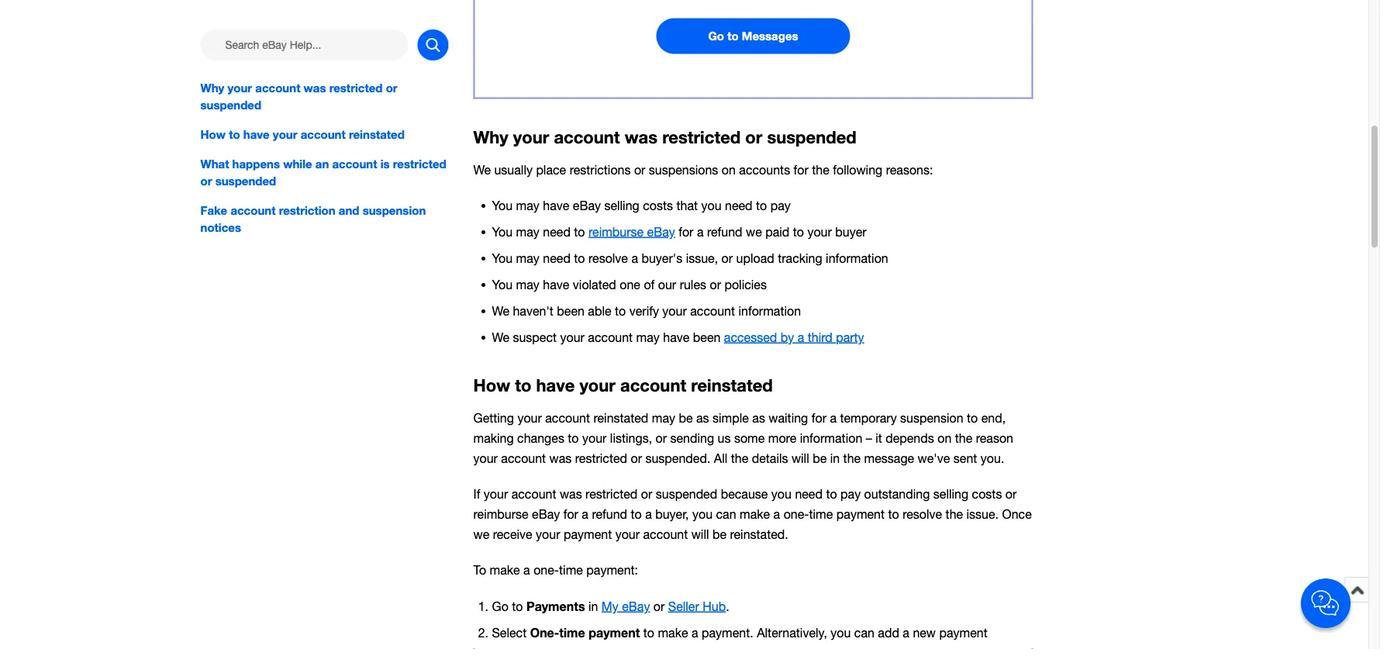 Task type: vqa. For each thing, say whether or not it's contained in the screenshot.
Screen Size on the right top of the page
no



Task type: describe. For each thing, give the bounding box(es) containing it.
0 horizontal spatial how
[[201, 127, 226, 141]]

the left message
[[844, 451, 861, 466]]

because
[[721, 487, 768, 501]]

your down making at bottom left
[[474, 451, 498, 466]]

may for you may have violated one of our rules or policies
[[516, 277, 540, 292]]

to up violated
[[574, 251, 585, 265]]

have up the haven't
[[543, 277, 570, 292]]

a up reinstated.
[[774, 507, 781, 522]]

rules
[[680, 277, 707, 292]]

your left buyer
[[808, 224, 832, 239]]

for right accounts
[[794, 162, 809, 177]]

one
[[620, 277, 641, 292]]

violated
[[573, 277, 617, 292]]

0 vertical spatial information
[[826, 251, 889, 265]]

fake
[[201, 203, 227, 217]]

account down we suspect your account may have been accessed by a third party
[[621, 375, 687, 396]]

or inside the why your account was restricted or suspended
[[386, 81, 398, 95]]

receive
[[493, 528, 533, 542]]

or up you may have ebay selling costs that you need to pay
[[635, 162, 646, 177]]

you may have violated one of our rules or policies
[[492, 277, 767, 292]]

account inside what happens while an account is restricted or suspended
[[332, 157, 377, 171]]

to make a payment. alternatively, you can add a new payment method.
[[492, 626, 988, 649]]

you for you may have violated one of our rules or policies
[[492, 277, 513, 292]]

account down the buyer,
[[644, 528, 688, 542]]

sent
[[954, 451, 978, 466]]

go to payments in my ebay or seller hub .
[[492, 599, 730, 614]]

on inside getting your account reinstated may be as simple as waiting for a temporary suspension to end, making changes to your listings, or sending us some more information – it depends on the reason your account was restricted or suspended. all the details will be in the message we've sent you.
[[938, 431, 952, 445]]

fake account restriction and suspension notices link
[[201, 202, 449, 236]]

your right receive
[[536, 528, 560, 542]]

ebay down restrictions
[[573, 198, 601, 212]]

to left reimburse ebay link
[[574, 224, 585, 239]]

have down we haven't been able to verify your account information
[[664, 330, 690, 344]]

method.
[[492, 646, 538, 649]]

to up what
[[229, 127, 240, 141]]

the left following
[[812, 162, 830, 177]]

0 horizontal spatial one-
[[534, 563, 559, 578]]

seller hub link
[[669, 599, 726, 614]]

ebay up buyer's
[[647, 224, 676, 239]]

while
[[283, 157, 312, 171]]

have down place
[[543, 198, 570, 212]]

you.
[[981, 451, 1005, 466]]

2 as from the left
[[753, 411, 766, 425]]

temporary
[[841, 411, 897, 425]]

if
[[474, 487, 481, 501]]

account down able
[[588, 330, 633, 344]]

select
[[492, 626, 527, 641]]

1 as from the left
[[697, 411, 710, 425]]

can inside if your account was restricted or suspended because you need to pay outstanding selling costs or reimburse ebay for a refund to a buyer, you can make a one-time payment to resolve the issue. once we receive your payment your account will be reinstated.
[[716, 507, 737, 522]]

the right all
[[731, 451, 749, 466]]

your up changes
[[518, 411, 542, 425]]

the up sent
[[956, 431, 973, 445]]

account up changes
[[546, 411, 590, 425]]

issue.
[[967, 507, 999, 522]]

0 vertical spatial pay
[[771, 198, 791, 212]]

to inside to make a payment. alternatively, you can add a new payment method.
[[644, 626, 655, 641]]

you may need to resolve a buyer's issue, or upload tracking information
[[492, 251, 889, 265]]

your up we suspect your account may have been accessed by a third party
[[663, 304, 687, 318]]

end,
[[982, 411, 1006, 425]]

for down that
[[679, 224, 694, 239]]

you for you may have ebay selling costs that you need to pay
[[492, 198, 513, 212]]

and
[[339, 203, 360, 217]]

a up issue,
[[697, 224, 704, 239]]

payment:
[[587, 563, 639, 578]]

third
[[808, 330, 833, 344]]

reinstated inside getting your account reinstated may be as simple as waiting for a temporary suspension to end, making changes to your listings, or sending us some more information – it depends on the reason your account was restricted or suspended. all the details will be in the message we've sent you.
[[594, 411, 649, 425]]

have inside 'how to have your account reinstated' link
[[243, 127, 270, 141]]

usually
[[495, 162, 533, 177]]

my ebay link
[[602, 599, 650, 614]]

0 vertical spatial refund
[[707, 224, 743, 239]]

.
[[726, 599, 730, 614]]

your right suspect
[[561, 330, 585, 344]]

issue,
[[686, 251, 718, 265]]

of
[[644, 277, 655, 292]]

our
[[658, 277, 677, 292]]

your up payment: at the left of page
[[616, 528, 640, 542]]

you inside to make a payment. alternatively, you can add a new payment method.
[[831, 626, 851, 641]]

make for to make a payment. alternatively, you can add a new payment method.
[[658, 626, 689, 641]]

restriction
[[279, 203, 336, 217]]

or inside go to payments in my ebay or seller hub .
[[654, 599, 665, 614]]

upload
[[737, 251, 775, 265]]

to right paid
[[793, 224, 804, 239]]

a down the seller hub link
[[692, 626, 699, 641]]

a right the by
[[798, 330, 805, 344]]

need up the haven't
[[543, 251, 571, 265]]

0 vertical spatial reimburse
[[589, 224, 644, 239]]

one- inside if your account was restricted or suspended because you need to pay outstanding selling costs or reimburse ebay for a refund to a buyer, you can make a one-time payment to resolve the issue. once we receive your payment your account will be reinstated.
[[784, 507, 810, 522]]

to left "end,"
[[967, 411, 979, 425]]

make for to make a one-time payment:
[[490, 563, 520, 578]]

1 horizontal spatial why your account was restricted or suspended
[[474, 126, 857, 147]]

payment.
[[702, 626, 754, 641]]

will for details
[[792, 451, 810, 466]]

0 horizontal spatial selling
[[605, 198, 640, 212]]

reinstated.
[[730, 528, 789, 542]]

may inside getting your account reinstated may be as simple as waiting for a temporary suspension to end, making changes to your listings, or sending us some more information – it depends on the reason your account was restricted or suspended. all the details will be in the message we've sent you.
[[652, 411, 676, 425]]

an
[[316, 157, 329, 171]]

to down the outstanding
[[889, 507, 900, 522]]

–
[[866, 431, 873, 445]]

your up while
[[273, 127, 298, 141]]

why inside the why your account was restricted or suspended
[[201, 81, 224, 95]]

Search eBay Help... text field
[[201, 29, 408, 61]]

to right able
[[615, 304, 626, 318]]

able
[[588, 304, 612, 318]]

how to have your account reinstated link
[[201, 126, 449, 143]]

once
[[1003, 507, 1032, 522]]

2 horizontal spatial reinstated
[[691, 375, 773, 396]]

payment down my
[[589, 626, 640, 641]]

to right changes
[[568, 431, 579, 445]]

need down place
[[543, 224, 571, 239]]

for inside if your account was restricted or suspended because you need to pay outstanding selling costs or reimburse ebay for a refund to a buyer, you can make a one-time payment to resolve the issue. once we receive your payment your account will be reinstated.
[[564, 507, 579, 522]]

to left messages
[[728, 29, 739, 43]]

new
[[913, 626, 936, 641]]

my
[[602, 599, 619, 614]]

more
[[769, 431, 797, 445]]

restricted inside if your account was restricted or suspended because you need to pay outstanding selling costs or reimburse ebay for a refund to a buyer, you can make a one-time payment to resolve the issue. once we receive your payment your account will be reinstated.
[[586, 487, 638, 501]]

0 horizontal spatial resolve
[[589, 251, 628, 265]]

happens
[[232, 157, 280, 171]]

to
[[474, 563, 486, 578]]

your up listings,
[[580, 375, 616, 396]]

make inside if your account was restricted or suspended because you need to pay outstanding selling costs or reimburse ebay for a refund to a buyer, you can make a one-time payment to resolve the issue. once we receive your payment your account will be reinstated.
[[740, 507, 770, 522]]

account inside 'how to have your account reinstated' link
[[301, 127, 346, 141]]

for inside getting your account reinstated may be as simple as waiting for a temporary suspension to end, making changes to your listings, or sending us some more information – it depends on the reason your account was restricted or suspended. all the details will be in the message we've sent you.
[[812, 411, 827, 425]]

paid
[[766, 224, 790, 239]]

verify
[[630, 304, 659, 318]]

pay inside if your account was restricted or suspended because you need to pay outstanding selling costs or reimburse ebay for a refund to a buyer, you can make a one-time payment to resolve the issue. once we receive your payment your account will be reinstated.
[[841, 487, 861, 501]]

0 vertical spatial be
[[679, 411, 693, 425]]

policies
[[725, 277, 767, 292]]

or down suspended.
[[641, 487, 653, 501]]

haven't
[[513, 304, 554, 318]]

alternatively,
[[757, 626, 828, 641]]

suspended.
[[646, 451, 711, 466]]

getting your account reinstated may be as simple as waiting for a temporary suspension to end, making changes to your listings, or sending us some more information – it depends on the reason your account was restricted or suspended. all the details will be in the message we've sent you.
[[474, 411, 1014, 466]]

is
[[381, 157, 390, 171]]

or up suspended.
[[656, 431, 667, 445]]

be for simple
[[813, 451, 827, 466]]

hub
[[703, 599, 726, 614]]

a down receive
[[524, 563, 530, 578]]

your right if
[[484, 487, 508, 501]]

some
[[735, 431, 765, 445]]

restricted inside getting your account reinstated may be as simple as waiting for a temporary suspension to end, making changes to your listings, or sending us some more information – it depends on the reason your account was restricted or suspended. all the details will be in the message we've sent you.
[[575, 451, 628, 466]]

you right because
[[772, 487, 792, 501]]

we usually place restrictions or suspensions on accounts for the following reasons:
[[474, 162, 934, 177]]

to left the outstanding
[[827, 487, 838, 501]]

accessed
[[724, 330, 778, 344]]

was inside getting your account reinstated may be as simple as waiting for a temporary suspension to end, making changes to your listings, or sending us some more information – it depends on the reason your account was restricted or suspended. all the details will be in the message we've sent you.
[[550, 451, 572, 466]]

that
[[677, 198, 698, 212]]

getting
[[474, 411, 514, 425]]

payments
[[527, 599, 585, 614]]

account up restrictions
[[554, 126, 620, 147]]

or down listings,
[[631, 451, 642, 466]]

depends
[[886, 431, 935, 445]]

go to messages link
[[657, 18, 851, 54]]

following
[[833, 162, 883, 177]]

account inside the why your account was restricted or suspended
[[256, 81, 301, 95]]

accessed by a third party link
[[724, 330, 865, 344]]

suspended up following
[[768, 126, 857, 147]]

time inside if your account was restricted or suspended because you need to pay outstanding selling costs or reimburse ebay for a refund to a buyer, you can make a one-time payment to resolve the issue. once we receive your payment your account will be reinstated.
[[810, 507, 833, 522]]

2 vertical spatial time
[[560, 626, 586, 641]]

making
[[474, 431, 514, 445]]

ebay inside go to payments in my ebay or seller hub .
[[622, 599, 650, 614]]

may for you may need to reimburse ebay for a refund we paid to your buyer
[[516, 224, 540, 239]]

suspension inside 'fake account restriction and suspension notices'
[[363, 203, 426, 217]]

buyer's
[[642, 251, 683, 265]]

payment down the outstanding
[[837, 507, 885, 522]]

a left the buyer,
[[646, 507, 652, 522]]

1 vertical spatial how to have your account reinstated
[[474, 375, 773, 396]]

reasons:
[[886, 162, 934, 177]]

all
[[714, 451, 728, 466]]

payment up payment: at the left of page
[[564, 528, 612, 542]]

1 horizontal spatial why
[[474, 126, 509, 147]]

may for you may need to resolve a buyer's issue, or upload tracking information
[[516, 251, 540, 265]]

go for payments
[[492, 599, 509, 614]]

suspended inside what happens while an account is restricted or suspended
[[215, 174, 276, 188]]

suspensions
[[649, 162, 719, 177]]

us
[[718, 431, 731, 445]]

ebay inside if your account was restricted or suspended because you need to pay outstanding selling costs or reimburse ebay for a refund to a buyer, you can make a one-time payment to resolve the issue. once we receive your payment your account will be reinstated.
[[532, 507, 560, 522]]

the inside if your account was restricted or suspended because you need to pay outstanding selling costs or reimburse ebay for a refund to a buyer, you can make a one-time payment to resolve the issue. once we receive your payment your account will be reinstated.
[[946, 507, 964, 522]]



Task type: locate. For each thing, give the bounding box(es) containing it.
0 horizontal spatial costs
[[643, 198, 673, 212]]

be up sending
[[679, 411, 693, 425]]

1 horizontal spatial suspension
[[901, 411, 964, 425]]

was
[[304, 81, 326, 95], [625, 126, 658, 147], [550, 451, 572, 466], [560, 487, 582, 501]]

1 vertical spatial we
[[492, 304, 510, 318]]

0 vertical spatial in
[[831, 451, 840, 466]]

1 horizontal spatial we
[[746, 224, 762, 239]]

1 vertical spatial make
[[490, 563, 520, 578]]

ebay up receive
[[532, 507, 560, 522]]

a inside getting your account reinstated may be as simple as waiting for a temporary suspension to end, making changes to your listings, or sending us some more information – it depends on the reason your account was restricted or suspended. all the details will be in the message we've sent you.
[[830, 411, 837, 425]]

restricted
[[329, 81, 383, 95], [663, 126, 741, 147], [393, 157, 447, 171], [575, 451, 628, 466], [586, 487, 638, 501]]

2 horizontal spatial make
[[740, 507, 770, 522]]

0 horizontal spatial reimburse
[[474, 507, 529, 522]]

as
[[697, 411, 710, 425], [753, 411, 766, 425]]

reason
[[976, 431, 1014, 445]]

why your account was restricted or suspended inside why your account was restricted or suspended link
[[201, 81, 398, 112]]

by
[[781, 330, 795, 344]]

0 vertical spatial costs
[[643, 198, 673, 212]]

0 vertical spatial selling
[[605, 198, 640, 212]]

need inside if your account was restricted or suspended because you need to pay outstanding selling costs or reimburse ebay for a refund to a buyer, you can make a one-time payment to resolve the issue. once we receive your payment your account will be reinstated.
[[795, 487, 823, 501]]

message
[[865, 451, 915, 466]]

or right rules
[[710, 277, 721, 292]]

your inside the why your account was restricted or suspended
[[228, 81, 252, 95]]

suspended down happens
[[215, 174, 276, 188]]

to left the buyer,
[[631, 507, 642, 522]]

1 you from the top
[[492, 198, 513, 212]]

go up the select
[[492, 599, 509, 614]]

0 horizontal spatial we
[[474, 528, 490, 542]]

1 vertical spatial on
[[938, 431, 952, 445]]

outstanding
[[865, 487, 930, 501]]

or up accounts
[[746, 126, 763, 147]]

why up what
[[201, 81, 224, 95]]

suspended inside if your account was restricted or suspended because you need to pay outstanding selling costs or reimburse ebay for a refund to a buyer, you can make a one-time payment to resolve the issue. once we receive your payment your account will be reinstated.
[[656, 487, 718, 501]]

what happens while an account is restricted or suspended link
[[201, 155, 449, 189]]

we
[[474, 162, 491, 177], [492, 304, 510, 318], [492, 330, 510, 344]]

as up sending
[[697, 411, 710, 425]]

2 you from the top
[[492, 224, 513, 239]]

listings,
[[610, 431, 653, 445]]

we left the haven't
[[492, 304, 510, 318]]

you right that
[[702, 198, 722, 212]]

may for you may have ebay selling costs that you need to pay
[[516, 198, 540, 212]]

reimburse
[[589, 224, 644, 239], [474, 507, 529, 522]]

reinstated up listings,
[[594, 411, 649, 425]]

will left reinstated.
[[692, 528, 709, 542]]

1 horizontal spatial on
[[938, 431, 952, 445]]

suspension inside getting your account reinstated may be as simple as waiting for a temporary suspension to end, making changes to your listings, or sending us some more information – it depends on the reason your account was restricted or suspended. all the details will be in the message we've sent you.
[[901, 411, 964, 425]]

suspended
[[201, 98, 262, 112], [768, 126, 857, 147], [215, 174, 276, 188], [656, 487, 718, 501]]

0 vertical spatial how to have your account reinstated
[[201, 127, 405, 141]]

be for because
[[713, 528, 727, 542]]

for
[[794, 162, 809, 177], [679, 224, 694, 239], [812, 411, 827, 425], [564, 507, 579, 522]]

1 vertical spatial reimburse
[[474, 507, 529, 522]]

1 horizontal spatial in
[[831, 451, 840, 466]]

go inside go to payments in my ebay or seller hub .
[[492, 599, 509, 614]]

1 vertical spatial pay
[[841, 487, 861, 501]]

notices
[[201, 221, 241, 235]]

reimburse inside if your account was restricted or suspended because you need to pay outstanding selling costs or reimburse ebay for a refund to a buyer, you can make a one-time payment to resolve the issue. once we receive your payment your account will be reinstated.
[[474, 507, 529, 522]]

why your account was restricted or suspended
[[201, 81, 398, 112], [474, 126, 857, 147]]

1 horizontal spatial costs
[[973, 487, 1003, 501]]

your up 'usually'
[[513, 126, 550, 147]]

be right "details"
[[813, 451, 827, 466]]

make
[[740, 507, 770, 522], [490, 563, 520, 578], [658, 626, 689, 641]]

1 horizontal spatial go
[[709, 29, 725, 43]]

suspended inside the why your account was restricted or suspended
[[201, 98, 262, 112]]

can left 'add' on the bottom right of the page
[[855, 626, 875, 641]]

0 horizontal spatial as
[[697, 411, 710, 425]]

go to messages
[[709, 29, 799, 43]]

a right 'add' on the bottom right of the page
[[903, 626, 910, 641]]

suspended up the buyer,
[[656, 487, 718, 501]]

it
[[876, 431, 883, 445]]

resolve inside if your account was restricted or suspended because you need to pay outstanding selling costs or reimburse ebay for a refund to a buyer, you can make a one-time payment to resolve the issue. once we receive your payment your account will be reinstated.
[[903, 507, 943, 522]]

0 horizontal spatial on
[[722, 162, 736, 177]]

or down what
[[201, 174, 212, 188]]

we
[[746, 224, 762, 239], [474, 528, 490, 542]]

a up payment: at the left of page
[[582, 507, 589, 522]]

be inside if your account was restricted or suspended because you need to pay outstanding selling costs or reimburse ebay for a refund to a buyer, you can make a one-time payment to resolve the issue. once we receive your payment your account will be reinstated.
[[713, 528, 727, 542]]

3 you from the top
[[492, 251, 513, 265]]

on up we've
[[938, 431, 952, 445]]

make up reinstated.
[[740, 507, 770, 522]]

one-
[[530, 626, 560, 641]]

1 horizontal spatial will
[[792, 451, 810, 466]]

we left suspect
[[492, 330, 510, 344]]

you
[[702, 198, 722, 212], [772, 487, 792, 501], [693, 507, 713, 522], [831, 626, 851, 641]]

make down seller
[[658, 626, 689, 641]]

2 vertical spatial make
[[658, 626, 689, 641]]

0 horizontal spatial been
[[557, 304, 585, 318]]

account left is
[[332, 157, 377, 171]]

0 vertical spatial been
[[557, 304, 585, 318]]

0 horizontal spatial will
[[692, 528, 709, 542]]

resolve up violated
[[589, 251, 628, 265]]

1 vertical spatial information
[[739, 304, 801, 318]]

go inside go to messages link
[[709, 29, 725, 43]]

buyer
[[836, 224, 867, 239]]

reimburse ebay link
[[589, 224, 676, 239]]

1 vertical spatial one-
[[534, 563, 559, 578]]

or up once
[[1006, 487, 1017, 501]]

0 vertical spatial we
[[474, 162, 491, 177]]

or right issue,
[[722, 251, 733, 265]]

0 horizontal spatial refund
[[592, 507, 628, 522]]

0 vertical spatial time
[[810, 507, 833, 522]]

1 horizontal spatial been
[[693, 330, 721, 344]]

ebay
[[573, 198, 601, 212], [647, 224, 676, 239], [532, 507, 560, 522], [622, 599, 650, 614]]

or up is
[[386, 81, 398, 95]]

go left messages
[[709, 29, 725, 43]]

to inside go to payments in my ebay or seller hub .
[[512, 599, 523, 614]]

0 horizontal spatial how to have your account reinstated
[[201, 127, 405, 141]]

0 vertical spatial will
[[792, 451, 810, 466]]

selling
[[605, 198, 640, 212], [934, 487, 969, 501]]

in left message
[[831, 451, 840, 466]]

1 vertical spatial costs
[[973, 487, 1003, 501]]

you right the buyer,
[[693, 507, 713, 522]]

how up getting
[[474, 375, 511, 396]]

1 vertical spatial resolve
[[903, 507, 943, 522]]

we've
[[918, 451, 951, 466]]

2 vertical spatial information
[[800, 431, 863, 445]]

1 vertical spatial we
[[474, 528, 490, 542]]

how to have your account reinstated up while
[[201, 127, 405, 141]]

1 vertical spatial been
[[693, 330, 721, 344]]

seller
[[669, 599, 700, 614]]

1 horizontal spatial pay
[[841, 487, 861, 501]]

account down changes
[[501, 451, 546, 466]]

why your account was restricted or suspended up suspensions at the top of page
[[474, 126, 857, 147]]

will inside if your account was restricted or suspended because you need to pay outstanding selling costs or reimburse ebay for a refund to a buyer, you can make a one-time payment to resolve the issue. once we receive your payment your account will be reinstated.
[[692, 528, 709, 542]]

1 horizontal spatial as
[[753, 411, 766, 425]]

you for you may need to resolve a buyer's issue, or upload tracking information
[[492, 251, 513, 265]]

changes
[[518, 431, 565, 445]]

information inside getting your account reinstated may be as simple as waiting for a temporary suspension to end, making changes to your listings, or sending us some more information – it depends on the reason your account was restricted or suspended. all the details will be in the message we've sent you.
[[800, 431, 863, 445]]

have
[[243, 127, 270, 141], [543, 198, 570, 212], [543, 277, 570, 292], [664, 330, 690, 344], [537, 375, 575, 396]]

can down because
[[716, 507, 737, 522]]

refund inside if your account was restricted or suspended because you need to pay outstanding selling costs or reimburse ebay for a refund to a buyer, you can make a one-time payment to resolve the issue. once we receive your payment your account will be reinstated.
[[592, 507, 628, 522]]

restricted inside the why your account was restricted or suspended
[[329, 81, 383, 95]]

restricted inside what happens while an account is restricted or suspended
[[393, 157, 447, 171]]

selling up issue.
[[934, 487, 969, 501]]

be
[[679, 411, 693, 425], [813, 451, 827, 466], [713, 528, 727, 542]]

0 horizontal spatial in
[[589, 599, 598, 614]]

the left issue.
[[946, 507, 964, 522]]

make inside to make a payment. alternatively, you can add a new payment method.
[[658, 626, 689, 641]]

1 horizontal spatial how to have your account reinstated
[[474, 375, 773, 396]]

0 vertical spatial how
[[201, 127, 226, 141]]

how
[[201, 127, 226, 141], [474, 375, 511, 396]]

have up happens
[[243, 127, 270, 141]]

if your account was restricted or suspended because you need to pay outstanding selling costs or reimburse ebay for a refund to a buyer, you can make a one-time payment to resolve the issue. once we receive your payment your account will be reinstated.
[[474, 487, 1032, 542]]

one- up reinstated.
[[784, 507, 810, 522]]

a down reimburse ebay link
[[632, 251, 638, 265]]

tracking
[[778, 251, 823, 265]]

0 horizontal spatial why
[[201, 81, 224, 95]]

pay up paid
[[771, 198, 791, 212]]

in inside go to payments in my ebay or seller hub .
[[589, 599, 598, 614]]

to up the select
[[512, 599, 523, 614]]

will inside getting your account reinstated may be as simple as waiting for a temporary suspension to end, making changes to your listings, or sending us some more information – it depends on the reason your account was restricted or suspended. all the details will be in the message we've sent you.
[[792, 451, 810, 466]]

selling inside if your account was restricted or suspended because you need to pay outstanding selling costs or reimburse ebay for a refund to a buyer, you can make a one-time payment to resolve the issue. once we receive your payment your account will be reinstated.
[[934, 487, 969, 501]]

payment right new
[[940, 626, 988, 641]]

0 horizontal spatial why your account was restricted or suspended
[[201, 81, 398, 112]]

payment inside to make a payment. alternatively, you can add a new payment method.
[[940, 626, 988, 641]]

information down buyer
[[826, 251, 889, 265]]

0 vertical spatial go
[[709, 29, 725, 43]]

1 vertical spatial why
[[474, 126, 509, 147]]

fake account restriction and suspension notices
[[201, 203, 426, 235]]

was inside if your account was restricted or suspended because you need to pay outstanding selling costs or reimburse ebay for a refund to a buyer, you can make a one-time payment to resolve the issue. once we receive your payment your account will be reinstated.
[[560, 487, 582, 501]]

0 vertical spatial make
[[740, 507, 770, 522]]

2 horizontal spatial be
[[813, 451, 827, 466]]

0 horizontal spatial pay
[[771, 198, 791, 212]]

we left paid
[[746, 224, 762, 239]]

one-
[[784, 507, 810, 522], [534, 563, 559, 578]]

information
[[826, 251, 889, 265], [739, 304, 801, 318], [800, 431, 863, 445]]

your down search ebay help... text box
[[228, 81, 252, 95]]

1 vertical spatial be
[[813, 451, 827, 466]]

0 vertical spatial on
[[722, 162, 736, 177]]

2 vertical spatial be
[[713, 528, 727, 542]]

0 horizontal spatial go
[[492, 599, 509, 614]]

you may need to reimburse ebay for a refund we paid to your buyer
[[492, 224, 867, 239]]

refund up payment: at the left of page
[[592, 507, 628, 522]]

1 vertical spatial selling
[[934, 487, 969, 501]]

or
[[386, 81, 398, 95], [746, 126, 763, 147], [635, 162, 646, 177], [201, 174, 212, 188], [722, 251, 733, 265], [710, 277, 721, 292], [656, 431, 667, 445], [631, 451, 642, 466], [641, 487, 653, 501], [1006, 487, 1017, 501], [654, 599, 665, 614]]

1 vertical spatial can
[[855, 626, 875, 641]]

you for you may need to reimburse ebay for a refund we paid to your buyer
[[492, 224, 513, 239]]

will for account
[[692, 528, 709, 542]]

0 vertical spatial can
[[716, 507, 737, 522]]

your left listings,
[[583, 431, 607, 445]]

or inside what happens while an account is restricted or suspended
[[201, 174, 212, 188]]

add
[[878, 626, 900, 641]]

0 vertical spatial reinstated
[[349, 127, 405, 141]]

buyer,
[[656, 507, 689, 522]]

a left temporary
[[830, 411, 837, 425]]

sending
[[671, 431, 715, 445]]

on
[[722, 162, 736, 177], [938, 431, 952, 445]]

details
[[752, 451, 789, 466]]

1 vertical spatial time
[[559, 563, 583, 578]]

reinstated inside 'how to have your account reinstated' link
[[349, 127, 405, 141]]

we for we usually place restrictions or suspensions on accounts for the following reasons:
[[474, 162, 491, 177]]

you may have ebay selling costs that you need to pay
[[492, 198, 791, 212]]

costs left that
[[643, 198, 673, 212]]

1 horizontal spatial selling
[[934, 487, 969, 501]]

restrictions
[[570, 162, 631, 177]]

in inside getting your account reinstated may be as simple as waiting for a temporary suspension to end, making changes to your listings, or sending us some more information – it depends on the reason your account was restricted or suspended. all the details will be in the message we've sent you.
[[831, 451, 840, 466]]

reinstated up is
[[349, 127, 405, 141]]

to up paid
[[756, 198, 767, 212]]

selling up reimburse ebay link
[[605, 198, 640, 212]]

how to have your account reinstated up listings,
[[474, 375, 773, 396]]

information up the by
[[739, 304, 801, 318]]

party
[[836, 330, 865, 344]]

1 vertical spatial in
[[589, 599, 598, 614]]

what happens while an account is restricted or suspended
[[201, 157, 447, 188]]

in
[[831, 451, 840, 466], [589, 599, 598, 614]]

1 vertical spatial will
[[692, 528, 709, 542]]

0 horizontal spatial be
[[679, 411, 693, 425]]

1 horizontal spatial make
[[658, 626, 689, 641]]

simple
[[713, 411, 749, 425]]

2 vertical spatial reinstated
[[594, 411, 649, 425]]

1 vertical spatial why your account was restricted or suspended
[[474, 126, 857, 147]]

0 vertical spatial suspension
[[363, 203, 426, 217]]

been left accessed
[[693, 330, 721, 344]]

we haven't been able to verify your account information
[[492, 304, 801, 318]]

can
[[716, 507, 737, 522], [855, 626, 875, 641]]

we inside if your account was restricted or suspended because you need to pay outstanding selling costs or reimburse ebay for a refund to a buyer, you can make a one-time payment to resolve the issue. once we receive your payment your account will be reinstated.
[[474, 528, 490, 542]]

why your account was restricted or suspended link
[[201, 79, 449, 113]]

or left seller
[[654, 599, 665, 614]]

how up what
[[201, 127, 226, 141]]

1 horizontal spatial reinstated
[[594, 411, 649, 425]]

we suspect your account may have been accessed by a third party
[[492, 330, 865, 344]]

ebay right my
[[622, 599, 650, 614]]

on left accounts
[[722, 162, 736, 177]]

0 vertical spatial resolve
[[589, 251, 628, 265]]

resolve down the outstanding
[[903, 507, 943, 522]]

1 vertical spatial refund
[[592, 507, 628, 522]]

to make a one-time payment:
[[474, 563, 639, 578]]

we for we haven't been able to verify your account information
[[492, 304, 510, 318]]

1 vertical spatial go
[[492, 599, 509, 614]]

0 vertical spatial why your account was restricted or suspended
[[201, 81, 398, 112]]

costs
[[643, 198, 673, 212], [973, 487, 1003, 501]]

why up 'usually'
[[474, 126, 509, 147]]

go for messages
[[709, 29, 725, 43]]

0 horizontal spatial suspension
[[363, 203, 426, 217]]

account inside 'fake account restriction and suspension notices'
[[231, 203, 276, 217]]

1 horizontal spatial reimburse
[[589, 224, 644, 239]]

0 horizontal spatial reinstated
[[349, 127, 405, 141]]

1 horizontal spatial resolve
[[903, 507, 943, 522]]

4 you from the top
[[492, 277, 513, 292]]

1 vertical spatial reinstated
[[691, 375, 773, 396]]

account down rules
[[691, 304, 735, 318]]

1 vertical spatial how
[[474, 375, 511, 396]]

account
[[256, 81, 301, 95], [554, 126, 620, 147], [301, 127, 346, 141], [332, 157, 377, 171], [231, 203, 276, 217], [691, 304, 735, 318], [588, 330, 633, 344], [621, 375, 687, 396], [546, 411, 590, 425], [501, 451, 546, 466], [512, 487, 557, 501], [644, 528, 688, 542]]

waiting
[[769, 411, 809, 425]]

we left 'usually'
[[474, 162, 491, 177]]

suspension
[[363, 203, 426, 217], [901, 411, 964, 425]]

place
[[536, 162, 566, 177]]

account up receive
[[512, 487, 557, 501]]

0 vertical spatial why
[[201, 81, 224, 95]]

1 horizontal spatial how
[[474, 375, 511, 396]]

information left '–'
[[800, 431, 863, 445]]

2 vertical spatial we
[[492, 330, 510, 344]]

be left reinstated.
[[713, 528, 727, 542]]

to down suspect
[[515, 375, 532, 396]]

need down accounts
[[725, 198, 753, 212]]

suspect
[[513, 330, 557, 344]]

can inside to make a payment. alternatively, you can add a new payment method.
[[855, 626, 875, 641]]

need
[[725, 198, 753, 212], [543, 224, 571, 239], [543, 251, 571, 265], [795, 487, 823, 501]]

0 vertical spatial one-
[[784, 507, 810, 522]]

0 horizontal spatial can
[[716, 507, 737, 522]]

1 horizontal spatial be
[[713, 528, 727, 542]]

payment
[[837, 507, 885, 522], [564, 528, 612, 542], [589, 626, 640, 641], [940, 626, 988, 641]]

what
[[201, 157, 229, 171]]

messages
[[742, 29, 799, 43]]

make right to
[[490, 563, 520, 578]]

for right waiting
[[812, 411, 827, 425]]

have down suspect
[[537, 375, 575, 396]]

select one-time payment
[[492, 626, 640, 641]]

how to have your account reinstated
[[201, 127, 405, 141], [474, 375, 773, 396]]

0 horizontal spatial make
[[490, 563, 520, 578]]

costs inside if your account was restricted or suspended because you need to pay outstanding selling costs or reimburse ebay for a refund to a buyer, you can make a one-time payment to resolve the issue. once we receive your payment your account will be reinstated.
[[973, 487, 1003, 501]]

you left 'add' on the bottom right of the page
[[831, 626, 851, 641]]

in left my
[[589, 599, 598, 614]]



